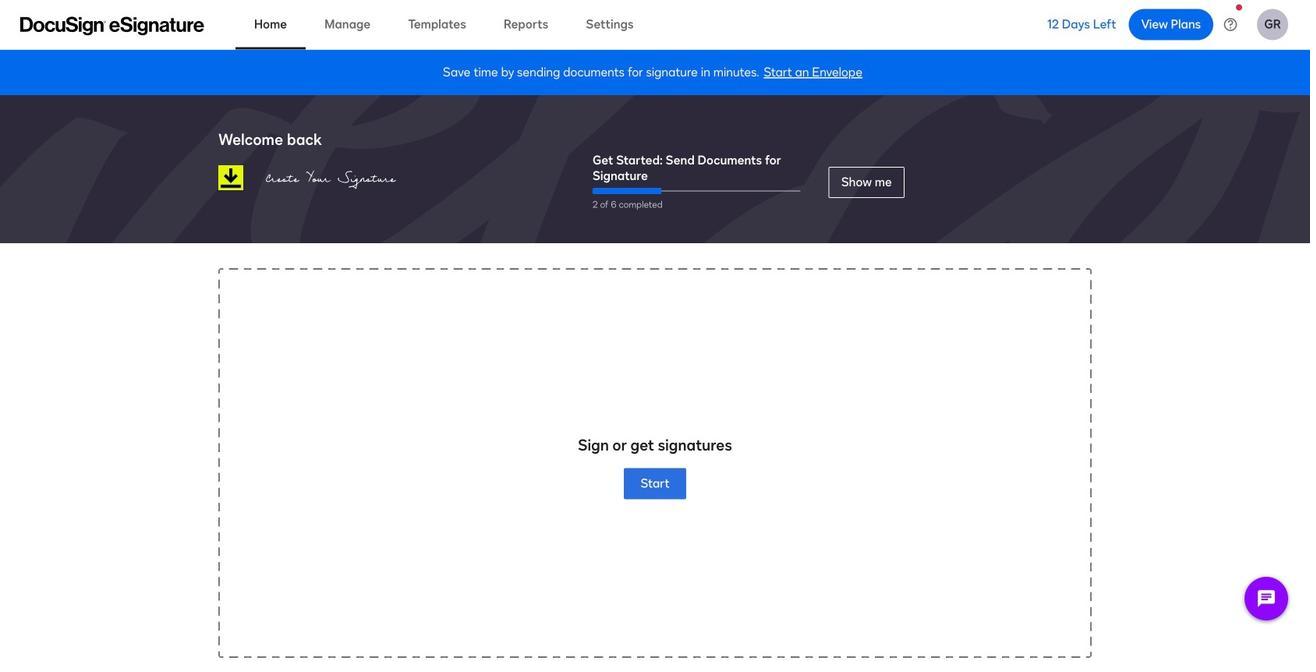 Task type: describe. For each thing, give the bounding box(es) containing it.
docusignlogo image
[[218, 165, 243, 190]]

docusign esignature image
[[20, 17, 204, 36]]



Task type: vqa. For each thing, say whether or not it's contained in the screenshot.
DocuSign eSignature image
yes



